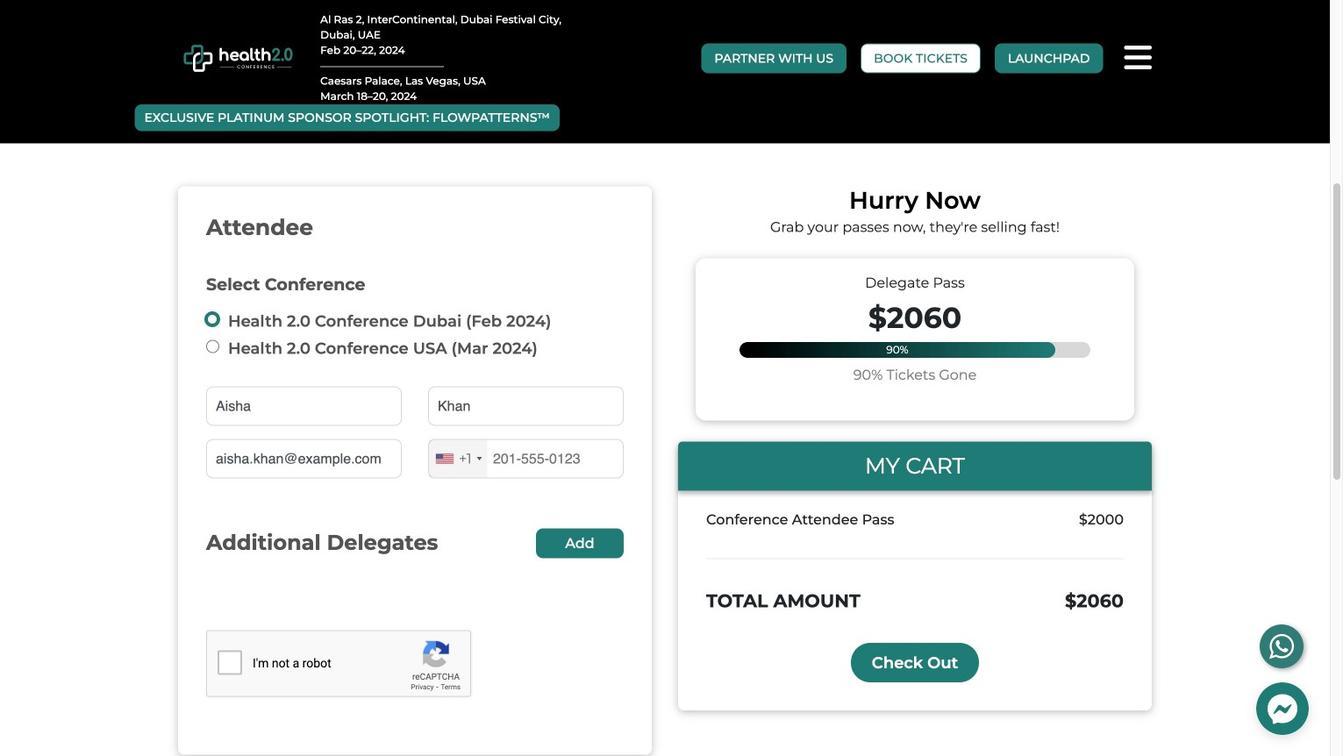Task type: locate. For each thing, give the bounding box(es) containing it.
breadcrumb element
[[178, 4, 1153, 64]]

None field
[[429, 440, 488, 478]]

None submit
[[536, 529, 624, 559], [851, 643, 980, 683], [536, 529, 624, 559], [851, 643, 980, 683]]

None radio
[[206, 313, 219, 326], [206, 340, 219, 353], [206, 313, 219, 326], [206, 340, 219, 353]]

201-555-0123 telephone field
[[428, 439, 624, 479]]

Email email field
[[206, 439, 402, 479]]

Last Name text field
[[428, 387, 624, 426]]



Task type: describe. For each thing, give the bounding box(es) containing it.
First Name text field
[[206, 387, 402, 426]]



